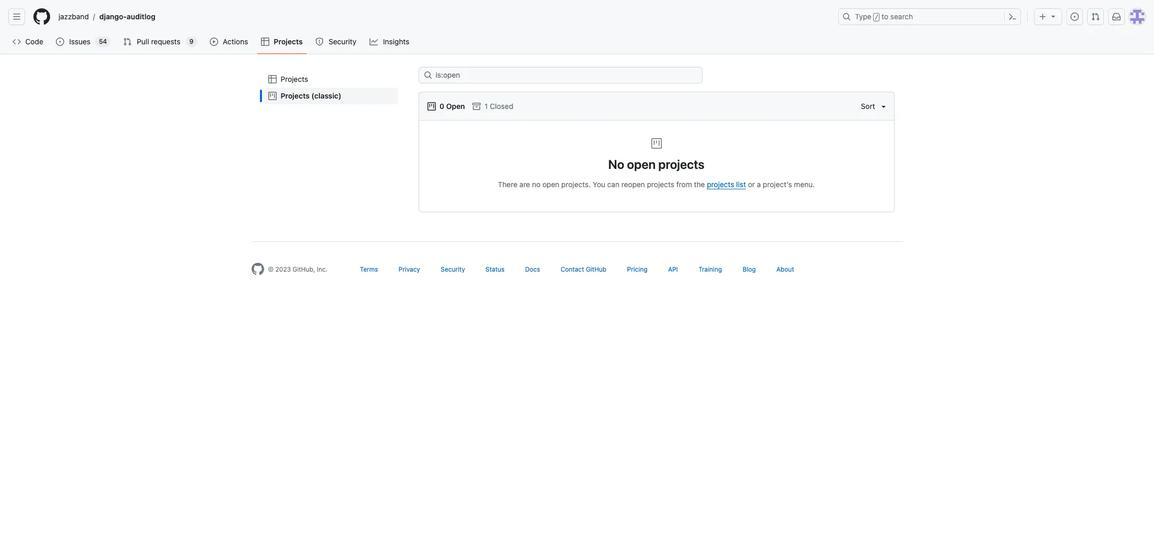 Task type: vqa. For each thing, say whether or not it's contained in the screenshot.
issue opened icon corresponding to the bottommost git pull request icon
yes



Task type: locate. For each thing, give the bounding box(es) containing it.
projects (classic)
[[281, 91, 341, 100]]

notifications image
[[1112, 13, 1121, 21]]

/
[[93, 12, 95, 21], [875, 14, 878, 21]]

0 horizontal spatial security link
[[311, 34, 361, 50]]

projects
[[658, 157, 705, 172], [647, 180, 674, 189], [707, 180, 734, 189]]

/ left to
[[875, 14, 878, 21]]

1 vertical spatial projects
[[281, 75, 308, 84]]

1 horizontal spatial security
[[441, 266, 465, 274]]

0 horizontal spatial issue opened image
[[56, 38, 64, 46]]

1 vertical spatial projects link
[[264, 71, 397, 88]]

reopen
[[621, 180, 645, 189]]

list
[[54, 8, 832, 25], [260, 67, 402, 109]]

actions
[[223, 37, 248, 46]]

privacy link
[[399, 266, 420, 274]]

blog link
[[743, 266, 756, 274]]

to
[[882, 12, 888, 21]]

/ left django-
[[93, 12, 95, 21]]

1 horizontal spatial open
[[627, 157, 656, 172]]

table image
[[261, 38, 270, 46], [268, 75, 276, 84]]

no
[[608, 157, 624, 172]]

project image up no open projects
[[650, 137, 663, 150]]

blog
[[743, 266, 756, 274]]

homepage image left ©
[[251, 263, 264, 276]]

1 vertical spatial homepage image
[[251, 263, 264, 276]]

0 horizontal spatial open
[[542, 180, 559, 189]]

0 vertical spatial project image
[[427, 102, 436, 111]]

from
[[676, 180, 692, 189]]

homepage image up code
[[33, 8, 50, 25]]

project image left the 0
[[427, 102, 436, 111]]

0 open link
[[427, 101, 465, 112]]

inc.
[[317, 266, 327, 274]]

list containing projects
[[260, 67, 402, 109]]

closed
[[490, 102, 513, 111]]

projects link left shield icon
[[257, 34, 307, 50]]

homepage image
[[33, 8, 50, 25], [251, 263, 264, 276]]

a
[[757, 180, 761, 189]]

1 vertical spatial project image
[[650, 137, 663, 150]]

projects left shield icon
[[274, 37, 303, 46]]

0 vertical spatial open
[[627, 157, 656, 172]]

django-auditlog link
[[95, 8, 160, 25]]

type
[[855, 12, 871, 21]]

actions link
[[205, 34, 253, 50]]

issue opened image for git pull request image
[[56, 38, 64, 46]]

there are no open projects. you can reopen             projects from the projects list or a project's menu.
[[498, 180, 815, 189]]

security link left status link
[[441, 266, 465, 274]]

sort
[[861, 102, 875, 111]]

projects down no open projects
[[647, 180, 674, 189]]

menu.
[[794, 180, 815, 189]]

requests
[[151, 37, 180, 46]]

1 vertical spatial table image
[[268, 75, 276, 84]]

pull requests
[[137, 37, 180, 46]]

0 vertical spatial list
[[54, 8, 832, 25]]

/ inside jazzband / django-auditlog
[[93, 12, 95, 21]]

issue opened image left git pull request icon
[[1071, 13, 1079, 21]]

projects
[[274, 37, 303, 46], [281, 75, 308, 84], [281, 91, 310, 100]]

issue opened image left issues
[[56, 38, 64, 46]]

0
[[440, 102, 444, 111]]

1 vertical spatial open
[[542, 180, 559, 189]]

or
[[748, 180, 755, 189]]

pricing
[[627, 266, 647, 274]]

docs
[[525, 266, 540, 274]]

git pull request image
[[123, 38, 132, 46]]

security right shield icon
[[329, 37, 356, 46]]

open up the reopen
[[627, 157, 656, 172]]

projects link
[[257, 34, 307, 50], [264, 71, 397, 88]]

0 vertical spatial projects
[[274, 37, 303, 46]]

security link
[[311, 34, 361, 50], [441, 266, 465, 274]]

1 closed link
[[472, 101, 513, 112]]

security
[[329, 37, 356, 46], [441, 266, 465, 274]]

9
[[189, 38, 193, 45]]

projects for projects 'link' to the bottom
[[281, 75, 308, 84]]

0 vertical spatial table image
[[261, 38, 270, 46]]

terms link
[[360, 266, 378, 274]]

no
[[532, 180, 540, 189]]

contact
[[561, 266, 584, 274]]

projects right project icon
[[281, 91, 310, 100]]

shield image
[[315, 38, 324, 46]]

project image
[[268, 92, 276, 100]]

54
[[99, 38, 107, 45]]

about
[[776, 266, 794, 274]]

table image up project icon
[[268, 75, 276, 84]]

0 horizontal spatial /
[[93, 12, 95, 21]]

projects list link
[[707, 180, 746, 189]]

search
[[890, 12, 913, 21]]

open
[[627, 157, 656, 172], [542, 180, 559, 189]]

projects up projects (classic)
[[281, 75, 308, 84]]

projects (classic) link
[[264, 88, 397, 104]]

1 horizontal spatial /
[[875, 14, 878, 21]]

privacy
[[399, 266, 420, 274]]

security left status link
[[441, 266, 465, 274]]

status link
[[486, 266, 505, 274]]

project image
[[427, 102, 436, 111], [650, 137, 663, 150]]

triangle down image
[[1049, 12, 1057, 20]]

project's
[[763, 180, 792, 189]]

open right the no
[[542, 180, 559, 189]]

1 horizontal spatial issue opened image
[[1071, 13, 1079, 21]]

can
[[607, 180, 619, 189]]

play image
[[210, 38, 218, 46]]

list containing jazzband
[[54, 8, 832, 25]]

0 vertical spatial issue opened image
[[1071, 13, 1079, 21]]

0 vertical spatial homepage image
[[33, 8, 50, 25]]

training
[[698, 266, 722, 274]]

the
[[694, 180, 705, 189]]

/ inside type / to search
[[875, 14, 878, 21]]

0 vertical spatial security
[[329, 37, 356, 46]]

1 horizontal spatial security link
[[441, 266, 465, 274]]

1 vertical spatial issue opened image
[[56, 38, 64, 46]]

status
[[486, 266, 505, 274]]

security link left graph image
[[311, 34, 361, 50]]

archive image
[[472, 102, 481, 111]]

1 vertical spatial list
[[260, 67, 402, 109]]

issue opened image
[[1071, 13, 1079, 21], [56, 38, 64, 46]]

type / to search
[[855, 12, 913, 21]]

1
[[485, 102, 488, 111]]

© 2023 github, inc.
[[268, 266, 327, 274]]

projects link up the (classic)
[[264, 71, 397, 88]]

1 horizontal spatial homepage image
[[251, 263, 264, 276]]

1 vertical spatial security
[[441, 266, 465, 274]]

0 horizontal spatial project image
[[427, 102, 436, 111]]

there
[[498, 180, 517, 189]]

0 open
[[438, 102, 465, 111]]

projects for projects 'link' to the top
[[274, 37, 303, 46]]

table image right actions on the left of the page
[[261, 38, 270, 46]]

table image inside list
[[268, 75, 276, 84]]

git pull request image
[[1091, 13, 1100, 21]]

1 horizontal spatial project image
[[650, 137, 663, 150]]

0 horizontal spatial homepage image
[[33, 8, 50, 25]]

github
[[586, 266, 606, 274]]



Task type: describe. For each thing, give the bounding box(es) containing it.
auditlog
[[127, 12, 155, 21]]

no open projects
[[608, 157, 705, 172]]

triangle down image
[[879, 102, 888, 111]]

you
[[593, 180, 605, 189]]

pricing link
[[627, 266, 647, 274]]

project image inside the 0 open link
[[427, 102, 436, 111]]

plus image
[[1039, 13, 1047, 21]]

0 vertical spatial projects link
[[257, 34, 307, 50]]

open
[[446, 102, 465, 111]]

search image
[[424, 71, 432, 79]]

/ for type
[[875, 14, 878, 21]]

code image
[[13, 38, 21, 46]]

contact github
[[561, 266, 606, 274]]

©
[[268, 266, 274, 274]]

/ for jazzband
[[93, 12, 95, 21]]

github,
[[293, 266, 315, 274]]

api link
[[668, 266, 678, 274]]

pull
[[137, 37, 149, 46]]

1 closed
[[483, 102, 513, 111]]

about link
[[776, 266, 794, 274]]

1 vertical spatial security link
[[441, 266, 465, 274]]

2023
[[275, 266, 291, 274]]

are
[[519, 180, 530, 189]]

terms
[[360, 266, 378, 274]]

Search projects text field
[[418, 67, 702, 84]]

0 vertical spatial security link
[[311, 34, 361, 50]]

issues
[[69, 37, 90, 46]]

Projects search field
[[418, 67, 894, 84]]

graph image
[[370, 38, 378, 46]]

insights
[[383, 37, 409, 46]]

jazzband / django-auditlog
[[58, 12, 155, 21]]

contact github link
[[561, 266, 606, 274]]

list
[[736, 180, 746, 189]]

jazzband
[[58, 12, 89, 21]]

code
[[25, 37, 43, 46]]

2 vertical spatial projects
[[281, 91, 310, 100]]

training link
[[698, 266, 722, 274]]

api
[[668, 266, 678, 274]]

command palette image
[[1008, 13, 1017, 21]]

projects up from
[[658, 157, 705, 172]]

code link
[[8, 34, 48, 50]]

sort button
[[861, 101, 888, 112]]

issue opened image for git pull request icon
[[1071, 13, 1079, 21]]

insights link
[[365, 34, 414, 50]]

(classic)
[[311, 91, 341, 100]]

docs link
[[525, 266, 540, 274]]

0 horizontal spatial security
[[329, 37, 356, 46]]

jazzband link
[[54, 8, 93, 25]]

projects left list
[[707, 180, 734, 189]]

projects.
[[561, 180, 591, 189]]

django-
[[99, 12, 127, 21]]



